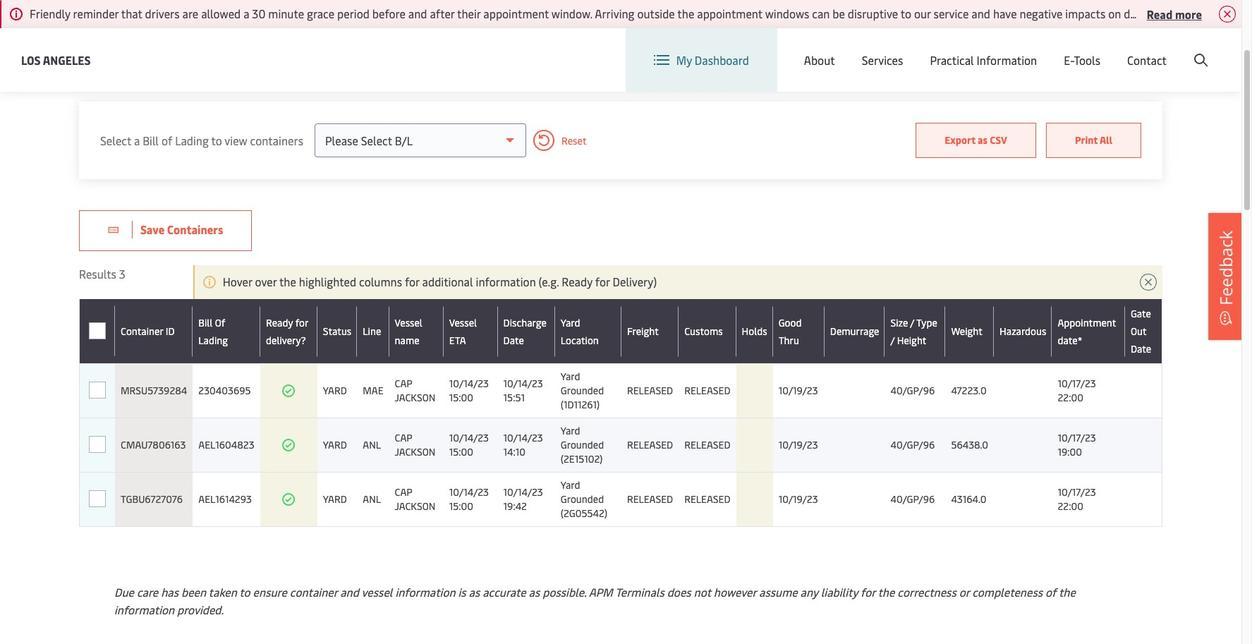 Task type: vqa. For each thing, say whether or not it's contained in the screenshot.
CAP
yes



Task type: locate. For each thing, give the bounding box(es) containing it.
3 grounded from the top
[[561, 493, 604, 506]]

1 drivers from the left
[[145, 6, 180, 21]]

1 horizontal spatial on
[[1218, 6, 1230, 21]]

drivers
[[145, 6, 180, 21], [1124, 6, 1159, 21]]

accurate
[[483, 584, 526, 600]]

0 vertical spatial time
[[1233, 6, 1253, 21]]

time
[[1233, 6, 1253, 21], [727, 56, 750, 72]]

2 15:00 from the top
[[449, 445, 474, 459]]

0 vertical spatial of
[[282, 33, 293, 49]]

2 vertical spatial 40/gp/96
[[891, 493, 935, 506]]

0 horizontal spatial location
[[561, 334, 599, 347]]

appointment up dashboard
[[698, 6, 763, 21]]

15:00 left 15:51
[[449, 391, 474, 404]]

2 horizontal spatial appointment
[[698, 6, 763, 21]]

and inside due care has been taken to ensure container and vessel information is as accurate as possible. apm terminals does not however assume any liability for the correctness or completeness of the information provided.
[[340, 584, 359, 600]]

cap jackson for 15:51
[[395, 377, 436, 404]]

yard for yard location
[[561, 316, 581, 329]]

3 40/gp/96 from the top
[[891, 493, 935, 506]]

40/gp/96 down height
[[891, 384, 935, 397]]

1 vertical spatial jackson
[[395, 445, 436, 459]]

0 horizontal spatial ready
[[266, 316, 293, 329]]

feedback
[[1215, 230, 1238, 305]]

to inside due care has been taken to ensure container and vessel information is as accurate as possible. apm terminals does not however assume any liability for the correctness or completeness of the information provided.
[[240, 584, 250, 600]]

yard inside 'yard grounded (2g05542)'
[[561, 479, 581, 492]]

0 vertical spatial /
[[1131, 41, 1136, 57]]

yard inside 'yard location'
[[561, 316, 581, 329]]

2 horizontal spatial as
[[978, 133, 988, 147]]

time right arrive
[[1233, 6, 1253, 21]]

2 yard from the top
[[323, 438, 347, 452]]

switch location button
[[822, 41, 925, 56]]

1 vertical spatial location
[[561, 334, 599, 347]]

1 vertical spatial customs
[[685, 325, 723, 338]]

for right "columns"
[[405, 274, 420, 289]]

yard right discharge
[[561, 316, 581, 329]]

15:00 left 19:42
[[449, 500, 474, 513]]

switch location
[[845, 41, 925, 56]]

1 horizontal spatial customs
[[685, 325, 723, 338]]

0 vertical spatial 15:00
[[449, 391, 474, 404]]

0 vertical spatial ready image
[[282, 384, 296, 398]]

3 jackson from the top
[[395, 500, 436, 513]]

1 vertical spatial yard
[[323, 438, 347, 452]]

10/17/23 for 43164.0
[[1058, 486, 1097, 499]]

15:00 for 10/14/23 15:51
[[449, 391, 474, 404]]

1 vertical spatial 15:00
[[449, 445, 474, 459]]

as right accurate
[[529, 584, 540, 600]]

1 yard from the top
[[323, 384, 347, 397]]

ready right (e.g.
[[562, 274, 593, 289]]

out
[[1131, 325, 1147, 338]]

the right reflect at left top
[[410, 56, 427, 72]]

1 cap jackson from the top
[[395, 377, 436, 404]]

1 vertical spatial information
[[396, 584, 456, 600]]

10/14/23 15:00 left 15:51
[[449, 377, 489, 404]]

0 vertical spatial 10/19/23
[[779, 384, 819, 397]]

ael1614293
[[199, 493, 252, 506]]

1 vertical spatial time
[[727, 56, 750, 72]]

holds
[[742, 325, 768, 338]]

appointment date*
[[1058, 316, 1117, 347]]

menu
[[1005, 41, 1034, 57]]

contact button
[[1128, 28, 1167, 92]]

to
[[901, 6, 912, 21], [211, 132, 222, 148], [240, 584, 250, 600]]

2 10/14/23 15:00 from the top
[[449, 431, 489, 459]]

0 horizontal spatial drivers
[[145, 6, 180, 21]]

10/14/23 15:00
[[449, 377, 489, 404], [449, 431, 489, 459], [449, 486, 489, 513]]

jackson for 10/14/23 14:10
[[395, 445, 436, 459]]

10/17/23 down 19:00
[[1058, 486, 1097, 499]]

1 horizontal spatial to
[[240, 584, 250, 600]]

negative
[[1020, 6, 1063, 21]]

1 vertical spatial 10/19/23
[[779, 438, 819, 452]]

1 horizontal spatial as
[[529, 584, 540, 600]]

0 vertical spatial anl
[[363, 438, 381, 452]]

1 10/17/23 from the top
[[1058, 377, 1097, 390]]

arriving
[[595, 6, 635, 21]]

export as csv
[[945, 133, 1008, 147]]

2 horizontal spatial to
[[901, 6, 912, 21]]

to right taken
[[240, 584, 250, 600]]

0 vertical spatial a
[[244, 6, 249, 21]]

a right view
[[180, 33, 186, 49]]

0 horizontal spatial time
[[727, 56, 750, 72]]

and left vessel
[[340, 584, 359, 600]]

0 vertical spatial ready
[[562, 274, 593, 289]]

0 horizontal spatial to
[[211, 132, 222, 148]]

results
[[79, 266, 116, 282]]

cap jackson for 19:42
[[395, 486, 436, 513]]

time right actual at the right of page
[[727, 56, 750, 72]]

appointment
[[1058, 316, 1117, 329]]

2 vertical spatial to
[[240, 584, 250, 600]]

0 vertical spatial bill
[[143, 132, 159, 148]]

10/17/23
[[1058, 377, 1097, 390], [1058, 431, 1097, 445], [1058, 486, 1097, 499]]

1 40/gp/96 from the top
[[891, 384, 935, 397]]

0 horizontal spatial vessel
[[395, 316, 423, 329]]

22:00 up 10/17/23 19:00
[[1058, 391, 1084, 404]]

bill of lading
[[199, 316, 228, 347]]

contact
[[1128, 52, 1167, 68]]

date down discharge
[[504, 334, 524, 347]]

line
[[363, 325, 381, 338]]

1 horizontal spatial ready
[[562, 274, 593, 289]]

3 yard from the top
[[561, 424, 581, 438]]

definitions.
[[501, 33, 558, 49]]

grounded up (2g05542)
[[561, 493, 604, 506]]

services
[[862, 52, 904, 68]]

10/17/23 22:00 down 19:00
[[1058, 486, 1097, 513]]

and up previous
[[454, 33, 472, 49]]

vessel up name
[[395, 316, 423, 329]]

jackson
[[395, 391, 436, 404], [395, 445, 436, 459], [395, 500, 436, 513]]

yard for ael1614293
[[323, 493, 347, 506]]

print all
[[1076, 133, 1113, 147]]

los
[[21, 52, 41, 67]]

practical information button
[[931, 28, 1038, 92]]

drivers left who
[[1124, 6, 1159, 21]]

drivers up view
[[145, 6, 180, 21]]

(1d11261)
[[561, 398, 600, 412]]

2 yard from the top
[[561, 370, 581, 383]]

possible.
[[543, 584, 587, 600]]

customers
[[800, 56, 853, 72]]

0 vertical spatial customs
[[312, 33, 357, 49]]

e-tools
[[1065, 52, 1101, 68]]

mrsu5739284
[[121, 384, 187, 397]]

select a bill of lading to view containers
[[100, 132, 304, 148]]

1 vessel from the left
[[395, 316, 423, 329]]

cap for 10/14/23 14:10
[[395, 431, 413, 445]]

their up day.
[[475, 33, 499, 49]]

2 cap from the top
[[395, 431, 413, 445]]

10/19/23
[[779, 384, 819, 397], [779, 438, 819, 452], [779, 493, 819, 506]]

40/gp/96 for 43164.0
[[891, 493, 935, 506]]

bill inside bill of lading
[[199, 316, 213, 329]]

completeness
[[973, 584, 1043, 600]]

of right completeness
[[1046, 584, 1057, 600]]

on
[[1109, 6, 1122, 21], [1218, 6, 1230, 21]]

2 cap jackson from the top
[[395, 431, 436, 459]]

1 10/14/23 15:00 from the top
[[449, 377, 489, 404]]

the right completeness
[[1059, 584, 1076, 600]]

are
[[182, 6, 199, 21]]

more
[[1176, 6, 1203, 22]]

of
[[282, 33, 293, 49], [162, 132, 172, 148], [1046, 584, 1057, 600]]

1 horizontal spatial drivers
[[1124, 6, 1159, 21]]

my dashboard
[[677, 52, 749, 68]]

my
[[677, 52, 692, 68]]

a left 30
[[244, 6, 249, 21]]

2 22:00 from the top
[[1058, 500, 1084, 513]]

10/14/23 down eta
[[449, 377, 489, 390]]

information left "is"
[[396, 584, 456, 600]]

1 vertical spatial a
[[180, 33, 186, 49]]

2 vertical spatial information
[[114, 602, 174, 618]]

2 vertical spatial 10/19/23
[[779, 493, 819, 506]]

show
[[636, 56, 663, 72]]

2 vertical spatial 10/14/23 15:00
[[449, 486, 489, 513]]

2 10/17/23 from the top
[[1058, 431, 1097, 445]]

1 vertical spatial of
[[162, 132, 172, 148]]

anl
[[363, 438, 381, 452], [363, 493, 381, 506]]

2 vertical spatial /
[[891, 334, 895, 347]]

my dashboard button
[[654, 28, 749, 92]]

2 vertical spatial 10/17/23
[[1058, 486, 1097, 499]]

location for yard
[[561, 334, 599, 347]]

2 horizontal spatial a
[[244, 6, 249, 21]]

0 vertical spatial 40/gp/96
[[891, 384, 935, 397]]

0 vertical spatial location
[[881, 41, 925, 56]]

4 yard from the top
[[561, 479, 581, 492]]

0 vertical spatial grounded
[[561, 384, 604, 397]]

yard inside yard grounded (1d11261)
[[561, 370, 581, 383]]

grounded up (2e15102)
[[561, 438, 604, 452]]

2 anl from the top
[[363, 493, 381, 506]]

22:00 for 47223.0
[[1058, 391, 1084, 404]]

ready image down the delivery?
[[282, 384, 296, 398]]

2 jackson from the top
[[395, 445, 436, 459]]

0 vertical spatial jackson
[[395, 391, 436, 404]]

date*
[[1058, 334, 1083, 347]]

customs left holds
[[685, 325, 723, 338]]

3 cap jackson from the top
[[395, 486, 436, 513]]

after
[[430, 6, 455, 21]]

cap jackson for 14:10
[[395, 431, 436, 459]]

date inside discharge date
[[504, 334, 524, 347]]

1 vertical spatial anl
[[363, 493, 381, 506]]

of right select
[[162, 132, 172, 148]]

1 horizontal spatial a
[[180, 33, 186, 49]]

1 22:00 from the top
[[1058, 391, 1084, 404]]

10/14/23 15:00 left 19:42
[[449, 486, 489, 513]]

information
[[977, 52, 1038, 68]]

2 vertical spatial yard
[[323, 493, 347, 506]]

10/14/23 15:00 left 14:10
[[449, 431, 489, 459]]

1 vertical spatial 40/gp/96
[[891, 438, 935, 452]]

/ down size
[[891, 334, 895, 347]]

for right liability
[[861, 584, 876, 600]]

their right 'after' in the top of the page
[[457, 6, 481, 21]]

2 40/gp/96 from the top
[[891, 438, 935, 452]]

to left our
[[901, 6, 912, 21]]

0 horizontal spatial customs
[[312, 33, 357, 49]]

yard down (2e15102)
[[561, 479, 581, 492]]

22:00 down 19:00
[[1058, 500, 1084, 513]]

save
[[140, 222, 165, 237]]

2 vertical spatial of
[[1046, 584, 1057, 600]]

ready inside ready for delivery?
[[266, 316, 293, 329]]

10/17/23 22:00 for 47223.0
[[1058, 377, 1097, 404]]

information down care
[[114, 602, 174, 618]]

15:00 for 10/14/23 14:10
[[449, 445, 474, 459]]

for inside due care has been taken to ensure container and vessel information is as accurate as possible. apm terminals does not however assume any liability for the correctness or completeness of the information provided.
[[861, 584, 876, 600]]

vessel name
[[395, 316, 423, 347]]

0 horizontal spatial on
[[1109, 6, 1122, 21]]

1 15:00 from the top
[[449, 391, 474, 404]]

2 vessel from the left
[[449, 316, 477, 329]]

on right arrive
[[1218, 6, 1230, 21]]

10/17/23 down the date*
[[1058, 377, 1097, 390]]

yard for 230403695
[[323, 384, 347, 397]]

3 10/17/23 from the top
[[1058, 486, 1097, 499]]

1 vertical spatial cap
[[395, 431, 413, 445]]

None checkbox
[[89, 323, 106, 340], [89, 436, 106, 453], [89, 437, 106, 454], [89, 491, 106, 507], [89, 491, 106, 508], [89, 323, 106, 340], [89, 436, 106, 453], [89, 437, 106, 454], [89, 491, 106, 507], [89, 491, 106, 508]]

1 vertical spatial 10/17/23 22:00
[[1058, 486, 1097, 513]]

0 vertical spatial yard
[[323, 384, 347, 397]]

2 vertical spatial cap
[[395, 486, 413, 499]]

as left the csv
[[978, 133, 988, 147]]

1 vertical spatial grounded
[[561, 438, 604, 452]]

0 vertical spatial 10/14/23 15:00
[[449, 377, 489, 404]]

yard for ael1604823
[[323, 438, 347, 452]]

2 drivers from the left
[[1124, 6, 1159, 21]]

2 ready image from the top
[[282, 493, 296, 507]]

3 10/19/23 from the top
[[779, 493, 819, 506]]

1 vertical spatial 10/17/23
[[1058, 431, 1097, 445]]

grounded inside 'yard grounded (2g05542)'
[[561, 493, 604, 506]]

create
[[1139, 41, 1171, 57]]

40/gp/96 left 43164.0
[[891, 493, 935, 506]]

practical
[[931, 52, 975, 68]]

0 vertical spatial lading
[[175, 132, 209, 148]]

1 vertical spatial /
[[911, 316, 915, 329]]

40/gp/96
[[891, 384, 935, 397], [891, 438, 935, 452], [891, 493, 935, 506]]

yard inside yard grounded (2e15102)
[[561, 424, 581, 438]]

anl for ael1604823
[[363, 438, 381, 452]]

3 yard from the top
[[323, 493, 347, 506]]

1 grounded from the top
[[561, 384, 604, 397]]

appointment down overview
[[205, 56, 270, 72]]

2 vertical spatial cap jackson
[[395, 486, 436, 513]]

period
[[337, 6, 370, 21]]

below
[[603, 56, 633, 72]]

grounded up (1d11261)
[[561, 384, 604, 397]]

tgbu6727076
[[121, 493, 183, 506]]

information left (e.g.
[[476, 274, 536, 289]]

type
[[917, 316, 938, 329]]

/ for size
[[911, 316, 915, 329]]

date down the out
[[1131, 342, 1152, 356]]

10/14/23 15:51
[[504, 377, 543, 404]]

0 vertical spatial 22:00
[[1058, 391, 1084, 404]]

container
[[121, 325, 163, 338]]

arrive.
[[893, 56, 924, 72]]

1 horizontal spatial vessel
[[449, 316, 477, 329]]

1 ready image from the top
[[282, 384, 296, 398]]

containers
[[167, 222, 223, 237]]

1 horizontal spatial /
[[911, 316, 915, 329]]

of left us
[[282, 33, 293, 49]]

lading down of
[[199, 334, 228, 347]]

10/17/23 22:00 for 43164.0
[[1058, 486, 1097, 513]]

yard up (1d11261)
[[561, 370, 581, 383]]

2 vertical spatial grounded
[[561, 493, 604, 506]]

apm
[[589, 584, 613, 600]]

arrive
[[1186, 6, 1215, 21]]

that
[[121, 6, 142, 21]]

0 vertical spatial cap
[[395, 377, 413, 390]]

2 horizontal spatial information
[[476, 274, 536, 289]]

2 vertical spatial a
[[134, 132, 140, 148]]

0 horizontal spatial information
[[114, 602, 174, 618]]

before
[[373, 6, 406, 21]]

0 vertical spatial 10/17/23
[[1058, 377, 1097, 390]]

previous
[[430, 56, 472, 72]]

0 vertical spatial to
[[901, 6, 912, 21]]

does
[[667, 584, 692, 600]]

bill left of
[[199, 316, 213, 329]]

0 vertical spatial cap jackson
[[395, 377, 436, 404]]

1 horizontal spatial location
[[881, 41, 925, 56]]

1 horizontal spatial of
[[282, 33, 293, 49]]

the right show
[[665, 56, 682, 72]]

container
[[290, 584, 338, 600]]

of
[[215, 316, 225, 329]]

ready image
[[282, 384, 296, 398], [282, 493, 296, 507]]

2 10/17/23 22:00 from the top
[[1058, 486, 1097, 513]]

1 jackson from the top
[[395, 391, 436, 404]]

2 vertical spatial 15:00
[[449, 500, 474, 513]]

0 horizontal spatial /
[[891, 334, 895, 347]]

customs up termpoint
[[312, 33, 357, 49]]

reminder
[[73, 6, 119, 21]]

1 vertical spatial cap jackson
[[395, 431, 436, 459]]

0 vertical spatial 10/17/23 22:00
[[1058, 377, 1097, 404]]

1 cap from the top
[[395, 377, 413, 390]]

1 yard from the top
[[561, 316, 581, 329]]

0 horizontal spatial a
[[134, 132, 140, 148]]

ready image down ready icon
[[282, 493, 296, 507]]

bill right select
[[143, 132, 159, 148]]

2 vertical spatial jackson
[[395, 500, 436, 513]]

3 15:00 from the top
[[449, 500, 474, 513]]

lading left view
[[175, 132, 209, 148]]

login / create account
[[1101, 41, 1215, 57]]

10/14/23 left 10/14/23 14:10
[[449, 431, 489, 445]]

/ right size
[[911, 316, 915, 329]]

2 horizontal spatial /
[[1131, 41, 1136, 57]]

1 10/17/23 22:00 from the top
[[1058, 377, 1097, 404]]

cap jackson
[[395, 377, 436, 404], [395, 431, 436, 459], [395, 486, 436, 513]]

view
[[153, 33, 177, 49]]

on right impacts on the top right of the page
[[1109, 6, 1122, 21]]

a for of
[[134, 132, 140, 148]]

yard down (1d11261)
[[561, 424, 581, 438]]

1 vertical spatial 22:00
[[1058, 500, 1084, 513]]

about button
[[805, 28, 835, 92]]

10/14/23 15:00 for 14:10
[[449, 431, 489, 459]]

as right "is"
[[469, 584, 480, 600]]

None checkbox
[[89, 323, 106, 340], [89, 382, 106, 399], [89, 383, 106, 400], [89, 323, 106, 340], [89, 382, 106, 399], [89, 383, 106, 400]]

about
[[805, 52, 835, 68]]

appointment up definitions.
[[484, 6, 549, 21]]

height
[[898, 334, 927, 347]]

2 horizontal spatial of
[[1046, 584, 1057, 600]]

appointments
[[497, 56, 569, 72]]

information
[[476, 274, 536, 289], [396, 584, 456, 600], [114, 602, 174, 618]]

1 vertical spatial 10/14/23 15:00
[[449, 431, 489, 459]]

global menu button
[[939, 28, 1048, 70]]

10/17/23 up 19:00
[[1058, 431, 1097, 445]]

43164.0
[[952, 493, 987, 506]]

to left view
[[211, 132, 222, 148]]

ready up the delivery?
[[266, 316, 293, 329]]

for up the delivery?
[[296, 316, 309, 329]]

/ right login at the right of page
[[1131, 41, 1136, 57]]

save containers
[[140, 222, 223, 237]]

15:00 left 14:10
[[449, 445, 474, 459]]

1 vertical spatial bill
[[199, 316, 213, 329]]

1 10/19/23 from the top
[[779, 384, 819, 397]]

read more button
[[1148, 5, 1203, 23]]

14:10
[[504, 445, 526, 459]]

1 vertical spatial ready
[[266, 316, 293, 329]]

10/17/23 22:00 down the date*
[[1058, 377, 1097, 404]]

vessel up eta
[[449, 316, 477, 329]]

10/14/23 up 14:10
[[504, 431, 543, 445]]

1 horizontal spatial bill
[[199, 316, 213, 329]]

1 anl from the top
[[363, 438, 381, 452]]

2 10/19/23 from the top
[[779, 438, 819, 452]]

0 horizontal spatial date
[[504, 334, 524, 347]]

a right select
[[134, 132, 140, 148]]

40/gp/96 left 56438.0
[[891, 438, 935, 452]]

2 grounded from the top
[[561, 438, 604, 452]]

3 10/14/23 15:00 from the top
[[449, 486, 489, 513]]

3 cap from the top
[[395, 486, 413, 499]]



Task type: describe. For each thing, give the bounding box(es) containing it.
gate out date
[[1131, 307, 1152, 356]]

to for containers
[[211, 132, 222, 148]]

19:00
[[1058, 445, 1083, 459]]

0 horizontal spatial appointment
[[205, 56, 270, 72]]

yard grounded (2g05542)
[[561, 479, 608, 520]]

good thru
[[779, 316, 802, 347]]

grounded for (2g05542)
[[561, 493, 604, 506]]

vessel for eta
[[449, 316, 477, 329]]

10/19/23 for 47223.0
[[779, 384, 819, 397]]

should
[[856, 56, 890, 72]]

1 horizontal spatial time
[[1233, 6, 1253, 21]]

the left correctness
[[878, 584, 895, 600]]

and left 'date'
[[753, 56, 771, 72]]

a for overview
[[180, 33, 186, 49]]

40/gp/96 for 47223.0
[[891, 384, 935, 397]]

and left 'after' in the top of the page
[[409, 6, 427, 21]]

location for switch
[[881, 41, 925, 56]]

los angeles
[[21, 52, 91, 67]]

tools
[[1075, 52, 1101, 68]]

minute
[[268, 6, 304, 21]]

15:00 for 10/14/23 19:42
[[449, 500, 474, 513]]

los angeles link
[[21, 51, 91, 69]]

overview
[[232, 33, 279, 49]]

size / type / height
[[891, 316, 938, 347]]

hazardous
[[1000, 325, 1047, 338]]

close alert image
[[1220, 6, 1237, 23]]

angeles
[[43, 52, 91, 67]]

yard for yard grounded (1d11261)
[[561, 370, 581, 383]]

be
[[833, 6, 845, 21]]

reset button
[[527, 130, 587, 151]]

export
[[945, 133, 976, 147]]

highlighted
[[299, 274, 357, 289]]

10/14/23 15:00 for 15:51
[[449, 377, 489, 404]]

login
[[1101, 41, 1129, 57]]

10/14/23 14:10
[[504, 431, 543, 459]]

disruptive
[[848, 6, 899, 21]]

columns
[[359, 274, 402, 289]]

freight
[[627, 325, 659, 338]]

the right outside
[[678, 6, 695, 21]]

read more
[[1148, 6, 1203, 22]]

ready image
[[282, 438, 296, 452]]

22:00 for 43164.0
[[1058, 500, 1084, 513]]

10/14/23 19:42
[[504, 486, 543, 513]]

10/19/23 for 43164.0
[[779, 493, 819, 506]]

0 horizontal spatial of
[[162, 132, 172, 148]]

for inside ready for delivery?
[[296, 316, 309, 329]]

1 horizontal spatial appointment
[[484, 6, 549, 21]]

and left have
[[972, 6, 991, 21]]

windows
[[766, 6, 810, 21]]

however
[[714, 584, 757, 600]]

10/14/23 up 19:42
[[504, 486, 543, 499]]

10/17/23 for 47223.0
[[1058, 377, 1097, 390]]

0 horizontal spatial bill
[[143, 132, 159, 148]]

2 on from the left
[[1218, 6, 1230, 21]]

vessel for name
[[395, 316, 423, 329]]

1 vertical spatial lading
[[199, 334, 228, 347]]

10/14/23 left 10/14/23 19:42
[[449, 486, 489, 499]]

ready image for 230403695
[[282, 384, 296, 398]]

has
[[161, 584, 179, 600]]

feedback button
[[1209, 213, 1244, 340]]

additional
[[422, 274, 473, 289]]

provided.
[[177, 602, 224, 618]]

us
[[296, 33, 310, 49]]

10/17/23 for 56438.0
[[1058, 431, 1097, 445]]

thru
[[779, 334, 800, 347]]

grounded for (1d11261)
[[561, 384, 604, 397]]

reflect
[[374, 56, 407, 72]]

listed
[[572, 56, 600, 72]]

is
[[458, 584, 466, 600]]

to for container
[[240, 584, 250, 600]]

taken
[[209, 584, 237, 600]]

service
[[934, 6, 969, 21]]

cap for 10/14/23 15:51
[[395, 377, 413, 390]]

hover
[[223, 274, 252, 289]]

not
[[694, 584, 711, 600]]

anl for ael1614293
[[363, 493, 381, 506]]

correctness
[[898, 584, 957, 600]]

1 horizontal spatial date
[[1131, 342, 1152, 356]]

any
[[801, 584, 819, 600]]

10/14/23 15:00 for 19:42
[[449, 486, 489, 513]]

save containers button
[[79, 210, 252, 251]]

10/17/23 19:00
[[1058, 431, 1097, 459]]

10/14/23 up 15:51
[[504, 377, 543, 390]]

yard for yard grounded (2g05542)
[[561, 479, 581, 492]]

e-
[[1065, 52, 1075, 68]]

discharge
[[504, 316, 547, 329]]

1 vertical spatial their
[[475, 33, 499, 49]]

grace
[[307, 6, 335, 21]]

1 on from the left
[[1109, 6, 1122, 21]]

discharge date
[[504, 316, 547, 347]]

day.
[[475, 56, 495, 72]]

delivery)
[[613, 274, 657, 289]]

jackson for 10/14/23 15:51
[[395, 391, 436, 404]]

print
[[1076, 133, 1098, 147]]

impacts
[[1066, 6, 1106, 21]]

yard grounded (2e15102)
[[561, 424, 604, 466]]

/ for login
[[1131, 41, 1136, 57]]

liability
[[821, 584, 858, 600]]

status
[[323, 325, 352, 338]]

0 vertical spatial information
[[476, 274, 536, 289]]

select
[[100, 132, 131, 148]]

read
[[1148, 6, 1173, 22]]

15:51
[[504, 391, 525, 404]]

as inside button
[[978, 133, 988, 147]]

codes
[[420, 33, 451, 49]]

0 vertical spatial their
[[457, 6, 481, 21]]

cap for 10/14/23 19:42
[[395, 486, 413, 499]]

0 horizontal spatial as
[[469, 584, 480, 600]]

(2g05542)
[[561, 507, 608, 520]]

40/gp/96 for 56438.0
[[891, 438, 935, 452]]

date
[[774, 56, 797, 72]]

actual
[[685, 56, 724, 72]]

dashboard
[[695, 52, 749, 68]]

care
[[137, 584, 158, 600]]

the right the over
[[279, 274, 296, 289]]

ensure
[[253, 584, 287, 600]]

assume
[[759, 584, 798, 600]]

delivery?
[[266, 334, 306, 347]]

10/19/23 for 56438.0
[[779, 438, 819, 452]]

due
[[114, 584, 134, 600]]

ready image for ael1614293
[[282, 493, 296, 507]]

for left delivery)
[[596, 274, 610, 289]]

grounded for (2e15102)
[[561, 438, 604, 452]]

termpoint
[[315, 56, 371, 72]]

jackson for 10/14/23 19:42
[[395, 500, 436, 513]]

eta
[[449, 334, 466, 347]]

yard for yard grounded (2e15102)
[[561, 424, 581, 438]]

of inside due care has been taken to ensure container and vessel information is as accurate as possible. apm terminals does not however assume any liability for the correctness or completeness of the information provided.
[[1046, 584, 1057, 600]]



